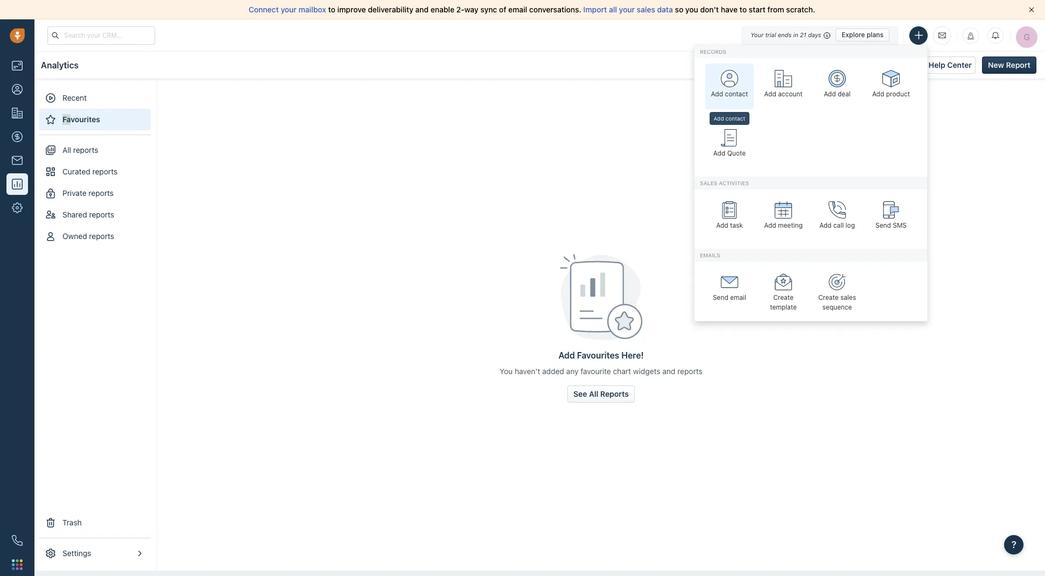 Task type: locate. For each thing, give the bounding box(es) containing it.
send email image
[[939, 31, 946, 40]]

email
[[509, 5, 528, 14], [731, 294, 747, 302]]

create inside "create sales sequence"
[[819, 294, 839, 302]]

phone image
[[12, 535, 23, 546]]

sales up sequence
[[841, 294, 857, 302]]

and
[[416, 5, 429, 14]]

add for add account link
[[765, 90, 777, 98]]

contact up "add quote" link
[[726, 115, 746, 122]]

create
[[774, 294, 794, 302], [819, 294, 839, 302]]

send sms
[[876, 222, 907, 230]]

create template
[[770, 294, 797, 311]]

add contact
[[711, 90, 748, 98], [714, 115, 746, 122]]

add inside "link"
[[820, 222, 832, 230]]

0 vertical spatial sales
[[637, 5, 655, 14]]

email left create template
[[731, 294, 747, 302]]

data
[[657, 5, 673, 14]]

your left mailbox
[[281, 5, 297, 14]]

add left "call"
[[820, 222, 832, 230]]

sales
[[637, 5, 655, 14], [841, 294, 857, 302]]

import all your sales data link
[[584, 5, 675, 14]]

days
[[808, 31, 822, 38]]

all
[[609, 5, 617, 14]]

add task
[[717, 222, 743, 230]]

create inside create template
[[774, 294, 794, 302]]

send left sms
[[876, 222, 891, 230]]

sales activities
[[700, 180, 749, 186]]

start
[[749, 5, 766, 14]]

1 horizontal spatial sales
[[841, 294, 857, 302]]

add left quote
[[714, 149, 726, 157]]

1 vertical spatial contact
[[726, 115, 746, 122]]

your right all
[[619, 5, 635, 14]]

trial
[[766, 31, 777, 38]]

0 horizontal spatial send
[[713, 294, 729, 302]]

have
[[721, 5, 738, 14]]

add up "add quote" link
[[714, 115, 724, 122]]

template
[[770, 303, 797, 311]]

add left deal on the right top of page
[[824, 90, 836, 98]]

sales inside "create sales sequence"
[[841, 294, 857, 302]]

send inside send sms link
[[876, 222, 891, 230]]

your
[[281, 5, 297, 14], [619, 5, 635, 14]]

what's new image
[[967, 32, 975, 40]]

add contact up "add quote" link
[[714, 115, 746, 122]]

add deal
[[824, 90, 851, 98]]

create template link
[[760, 267, 808, 313]]

add left product
[[873, 90, 885, 98]]

add task link
[[706, 195, 754, 241]]

create for create template
[[774, 294, 794, 302]]

sequence
[[823, 303, 852, 311]]

1 horizontal spatial email
[[731, 294, 747, 302]]

from
[[768, 5, 785, 14]]

1 horizontal spatial send
[[876, 222, 891, 230]]

0 horizontal spatial sales
[[637, 5, 655, 14]]

21
[[800, 31, 807, 38]]

add for add task link
[[717, 222, 729, 230]]

2 to from the left
[[740, 5, 747, 14]]

sales left data
[[637, 5, 655, 14]]

1 create from the left
[[774, 294, 794, 302]]

to left start on the right top of page
[[740, 5, 747, 14]]

2 your from the left
[[619, 5, 635, 14]]

1 vertical spatial add contact
[[714, 115, 746, 122]]

1 horizontal spatial create
[[819, 294, 839, 302]]

0 vertical spatial add contact
[[711, 90, 748, 98]]

add contact tooltip
[[710, 112, 750, 128]]

add product link
[[867, 63, 916, 109]]

menu containing add contact
[[694, 44, 928, 322]]

ends
[[778, 31, 792, 38]]

add left the "meeting"
[[764, 222, 777, 230]]

enable
[[431, 5, 455, 14]]

add quote link
[[706, 123, 754, 168]]

add left task
[[717, 222, 729, 230]]

contact up add contact tooltip
[[725, 90, 748, 98]]

send
[[876, 222, 891, 230], [713, 294, 729, 302]]

add contact up add contact tooltip
[[711, 90, 748, 98]]

add account link
[[760, 63, 808, 109]]

task
[[730, 222, 743, 230]]

in
[[794, 31, 799, 38]]

add call log link
[[813, 195, 862, 241]]

your trial ends in 21 days
[[751, 31, 822, 38]]

contact inside menu
[[725, 90, 748, 98]]

create up template
[[774, 294, 794, 302]]

2-
[[457, 5, 465, 14]]

add
[[711, 90, 723, 98], [765, 90, 777, 98], [824, 90, 836, 98], [873, 90, 885, 98], [714, 115, 724, 122], [714, 149, 726, 157], [717, 222, 729, 230], [764, 222, 777, 230], [820, 222, 832, 230]]

deal
[[838, 90, 851, 98]]

1 vertical spatial send
[[713, 294, 729, 302]]

2 create from the left
[[819, 294, 839, 302]]

send inside send email link
[[713, 294, 729, 302]]

0 horizontal spatial create
[[774, 294, 794, 302]]

0 vertical spatial contact
[[725, 90, 748, 98]]

add for the add deal link
[[824, 90, 836, 98]]

add left account
[[765, 90, 777, 98]]

0 horizontal spatial to
[[328, 5, 336, 14]]

1 horizontal spatial to
[[740, 5, 747, 14]]

1 vertical spatial email
[[731, 294, 747, 302]]

0 horizontal spatial your
[[281, 5, 297, 14]]

sync
[[481, 5, 497, 14]]

0 vertical spatial send
[[876, 222, 891, 230]]

to
[[328, 5, 336, 14], [740, 5, 747, 14]]

sms
[[893, 222, 907, 230]]

1 horizontal spatial your
[[619, 5, 635, 14]]

send down emails
[[713, 294, 729, 302]]

explore plans
[[842, 31, 884, 39]]

create for create sales sequence
[[819, 294, 839, 302]]

call
[[834, 222, 844, 230]]

1 vertical spatial sales
[[841, 294, 857, 302]]

add up add contact tooltip
[[711, 90, 723, 98]]

create up sequence
[[819, 294, 839, 302]]

email inside menu
[[731, 294, 747, 302]]

your
[[751, 31, 764, 38]]

email right of
[[509, 5, 528, 14]]

0 horizontal spatial email
[[509, 5, 528, 14]]

add contact link
[[706, 63, 754, 109]]

to right mailbox
[[328, 5, 336, 14]]

contact
[[725, 90, 748, 98], [726, 115, 746, 122]]

menu
[[694, 44, 928, 322]]



Task type: vqa. For each thing, say whether or not it's contained in the screenshot.
left by
no



Task type: describe. For each thing, give the bounding box(es) containing it.
explore
[[842, 31, 865, 39]]

add for "add contact" link
[[711, 90, 723, 98]]

log
[[846, 222, 855, 230]]

add for "add meeting" link
[[764, 222, 777, 230]]

plans
[[867, 31, 884, 39]]

add call log
[[820, 222, 855, 230]]

add inside tooltip
[[714, 115, 724, 122]]

add meeting link
[[760, 195, 808, 241]]

add meeting
[[764, 222, 803, 230]]

explore plans link
[[836, 29, 890, 41]]

deliverability
[[368, 5, 414, 14]]

add account
[[765, 90, 803, 98]]

add contact inside tooltip
[[714, 115, 746, 122]]

create sales sequence
[[819, 294, 857, 311]]

send for send email
[[713, 294, 729, 302]]

connect
[[249, 5, 279, 14]]

so
[[675, 5, 684, 14]]

improve
[[337, 5, 366, 14]]

Search your CRM... text field
[[47, 26, 155, 44]]

add for 'add product' link
[[873, 90, 885, 98]]

emails
[[700, 252, 721, 259]]

create sales sequence link
[[813, 267, 862, 313]]

1 to from the left
[[328, 5, 336, 14]]

add deal link
[[813, 63, 862, 109]]

0 vertical spatial email
[[509, 5, 528, 14]]

send email link
[[706, 267, 754, 313]]

1 your from the left
[[281, 5, 297, 14]]

connect your mailbox to improve deliverability and enable 2-way sync of email conversations. import all your sales data so you don't have to start from scratch.
[[249, 5, 816, 14]]

don't
[[701, 5, 719, 14]]

connect your mailbox link
[[249, 5, 328, 14]]

close image
[[1029, 7, 1035, 12]]

scratch.
[[787, 5, 816, 14]]

way
[[465, 5, 479, 14]]

send for send sms
[[876, 222, 891, 230]]

meeting
[[778, 222, 803, 230]]

import
[[584, 5, 607, 14]]

phone element
[[6, 530, 28, 552]]

add for add call log "link"
[[820, 222, 832, 230]]

activities
[[719, 180, 749, 186]]

contact inside tooltip
[[726, 115, 746, 122]]

quote
[[728, 149, 746, 157]]

freshworks switcher image
[[12, 560, 23, 570]]

send sms link
[[867, 195, 916, 241]]

add product
[[873, 90, 910, 98]]

records
[[700, 48, 727, 55]]

mailbox
[[299, 5, 326, 14]]

you
[[686, 5, 699, 14]]

conversations.
[[529, 5, 582, 14]]

send email
[[713, 294, 747, 302]]

account
[[778, 90, 803, 98]]

of
[[499, 5, 507, 14]]

product
[[887, 90, 910, 98]]

add quote
[[714, 149, 746, 157]]

sales
[[700, 180, 718, 186]]



